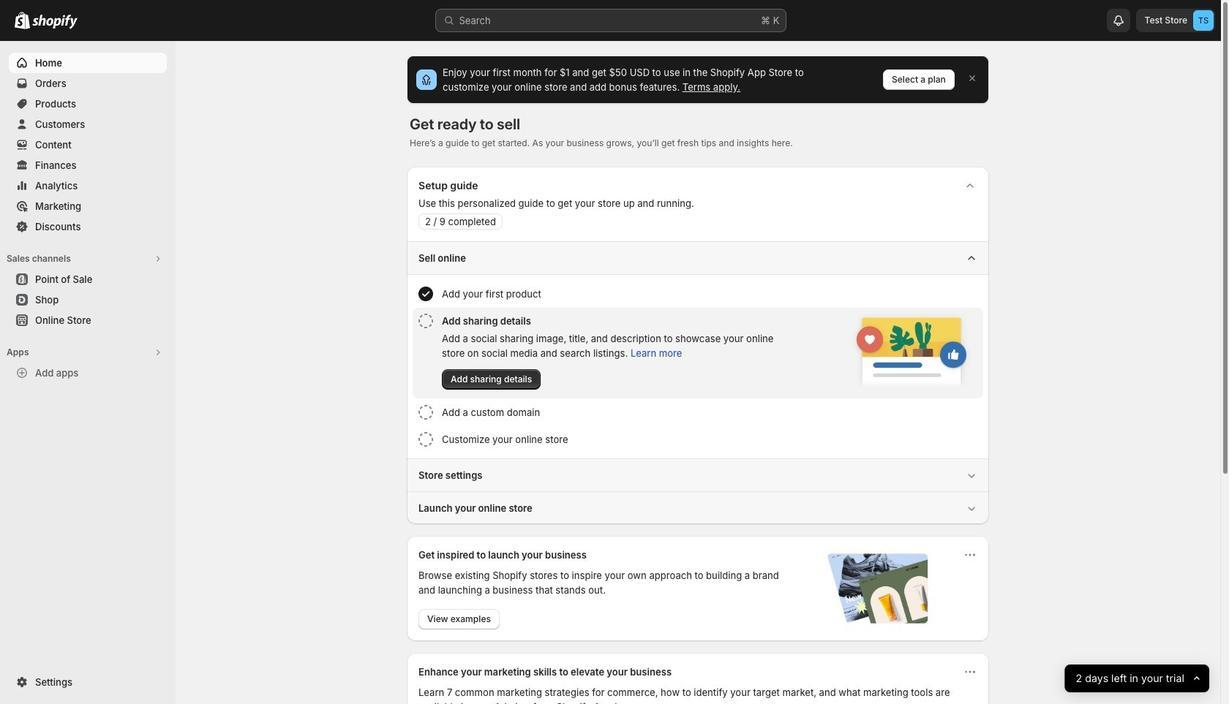 Task type: locate. For each thing, give the bounding box(es) containing it.
test store image
[[1194, 10, 1214, 31]]

mark customize your online store as done image
[[419, 433, 433, 447]]

mark add a custom domain as done image
[[419, 406, 433, 420]]

setup guide region
[[407, 167, 990, 525]]

customize your online store group
[[413, 427, 984, 453]]

mark add sharing details as done image
[[419, 314, 433, 329]]

shopify image
[[15, 12, 30, 29]]

sell online group
[[407, 242, 990, 459]]

add your first product group
[[413, 281, 984, 307]]

guide categories group
[[407, 242, 990, 525]]



Task type: vqa. For each thing, say whether or not it's contained in the screenshot.
Save
no



Task type: describe. For each thing, give the bounding box(es) containing it.
mark add your first product as not done image
[[419, 287, 433, 302]]

add sharing details group
[[413, 308, 984, 399]]

shopify image
[[32, 15, 78, 29]]

add a custom domain group
[[413, 400, 984, 426]]



